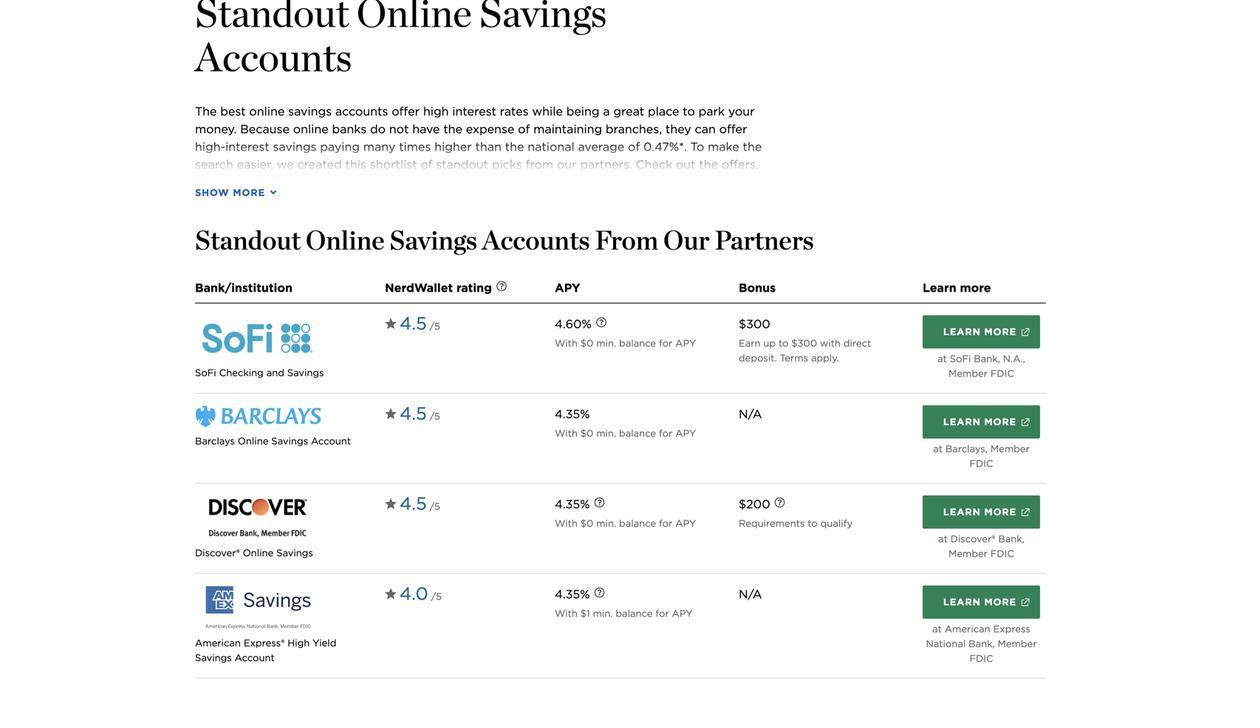 Task type: locate. For each thing, give the bounding box(es) containing it.
1 vertical spatial sofi
[[195, 367, 216, 379]]

1 vertical spatial account
[[235, 653, 275, 664]]

0 vertical spatial standout
[[195, 0, 349, 37]]

more for barclays,
[[985, 416, 1017, 428]]

0 horizontal spatial $300
[[739, 317, 771, 331]]

2 vertical spatial 4.5 /5
[[400, 493, 440, 515]]

0 horizontal spatial american
[[195, 638, 241, 649]]

n/a
[[739, 407, 762, 422], [739, 587, 762, 602]]

3 rated 4.5 out of 5 element from the top
[[400, 490, 440, 522]]

4 learn more link from the top
[[923, 586, 1040, 619]]

sofi inside at sofi bank, n.a., member fdic
[[950, 353, 971, 365]]

/5
[[430, 321, 440, 332], [430, 411, 440, 422], [430, 501, 440, 512], [431, 591, 442, 603]]

online up "paying"
[[293, 122, 329, 136]]

at american express national bank, member fdic
[[926, 624, 1037, 665]]

more information about apy image for $200
[[583, 488, 616, 521]]

4.5 /5 for 4.60%
[[400, 313, 440, 334]]

learn for american
[[944, 597, 981, 608]]

min.
[[597, 338, 616, 349], [597, 428, 616, 439], [597, 518, 616, 529], [593, 608, 613, 620]]

0 horizontal spatial interest
[[225, 140, 270, 154]]

0 vertical spatial to
[[683, 104, 695, 119]]

accounts up best
[[195, 33, 352, 81]]

to
[[683, 104, 695, 119], [779, 338, 789, 349], [808, 518, 818, 529]]

accounts
[[335, 104, 388, 119]]

min. for discover® online savings
[[597, 518, 616, 529]]

offer up the not
[[392, 104, 420, 119]]

$300
[[739, 317, 771, 331], [792, 338, 817, 349]]

3 with from the top
[[555, 518, 578, 529]]

learn more link up at sofi bank, n.a., member fdic
[[923, 316, 1040, 349]]

/5 inside 4.0 /5
[[431, 591, 442, 603]]

4.35% inside 4.35% with $0 min. balance for apy
[[555, 407, 590, 422]]

1 horizontal spatial the
[[505, 140, 524, 154]]

learn more link up express
[[923, 586, 1040, 619]]

to left qualify
[[808, 518, 818, 529]]

$0
[[581, 338, 594, 349], [581, 428, 594, 439], [581, 518, 594, 529]]

of down 'rates'
[[518, 122, 530, 136]]

more information about apy image
[[585, 308, 618, 340], [583, 488, 616, 521], [583, 578, 616, 611]]

$200
[[739, 497, 770, 512]]

min. inside 4.35% with $0 min. balance for apy
[[597, 428, 616, 439]]

$300 earn up to $300 with direct deposit. terms apply.
[[739, 317, 871, 364]]

2 with $0 min. balance for apy from the top
[[555, 518, 696, 529]]

balance inside 4.35% with $0 min. balance for apy
[[619, 428, 656, 439]]

being
[[567, 104, 600, 119]]

requirements
[[739, 518, 805, 529]]

1 n/a from the top
[[739, 407, 762, 422]]

savings
[[288, 104, 332, 119], [273, 140, 317, 154]]

savings up "paying"
[[288, 104, 332, 119]]

0 vertical spatial 4.35%
[[555, 407, 590, 422]]

0 horizontal spatial of
[[518, 122, 530, 136]]

0 vertical spatial sofi
[[950, 353, 971, 365]]

2 standout from the top
[[195, 224, 301, 256]]

3 $0 from the top
[[581, 518, 594, 529]]

2 vertical spatial to
[[808, 518, 818, 529]]

more
[[233, 187, 265, 198]]

with inside 4.35% with $0 min. balance for apy
[[555, 428, 578, 439]]

savings for standout online savings accounts
[[479, 0, 607, 37]]

2 horizontal spatial to
[[808, 518, 818, 529]]

higher
[[435, 140, 472, 154]]

2 learn more link from the top
[[923, 406, 1040, 439]]

savings down because
[[273, 140, 317, 154]]

1 horizontal spatial accounts
[[482, 224, 590, 256]]

discover® online savings image
[[195, 496, 321, 540]]

learn more link
[[923, 316, 1040, 349], [923, 406, 1040, 439], [923, 496, 1040, 529], [923, 586, 1040, 619]]

barclays,
[[946, 443, 988, 455]]

sofi checking and savings
[[195, 367, 324, 379]]

american left express®
[[195, 638, 241, 649]]

0 vertical spatial the
[[444, 122, 463, 136]]

account
[[311, 436, 351, 447], [235, 653, 275, 664]]

discover®
[[951, 534, 996, 545], [195, 548, 240, 559]]

3 learn more link from the top
[[923, 496, 1040, 529]]

2 n/a from the top
[[739, 587, 762, 602]]

1 4.5 /5 from the top
[[400, 313, 440, 334]]

2 4.35% from the top
[[555, 497, 590, 512]]

1 4.5 from the top
[[400, 313, 427, 334]]

from
[[595, 224, 659, 256]]

/5 for yield
[[431, 591, 442, 603]]

0 vertical spatial rated 4.5 out of 5 element
[[400, 310, 440, 342]]

offer down 'your'
[[719, 122, 747, 136]]

3 4.35% from the top
[[555, 587, 590, 602]]

online
[[357, 0, 472, 37], [306, 224, 385, 256], [238, 436, 269, 447], [243, 548, 274, 559]]

4.35% for 4.5
[[555, 497, 590, 512]]

offer
[[392, 104, 420, 119], [719, 122, 747, 136]]

bank,
[[974, 353, 1000, 365], [999, 534, 1025, 545], [969, 638, 995, 650]]

sofi left the checking
[[195, 367, 216, 379]]

1 horizontal spatial american
[[945, 624, 991, 635]]

1 vertical spatial $0
[[581, 428, 594, 439]]

of down branches,
[[628, 140, 640, 154]]

1 horizontal spatial discover®
[[951, 534, 996, 545]]

more information about bonus image
[[764, 488, 796, 521]]

sofi checking and savings image
[[195, 316, 321, 360]]

at inside at american express national bank, member fdic
[[933, 624, 942, 635]]

1 horizontal spatial online
[[293, 122, 329, 136]]

0 vertical spatial bank,
[[974, 353, 1000, 365]]

more for american
[[985, 597, 1017, 608]]

1 horizontal spatial interest
[[452, 104, 496, 119]]

at inside at barclays, member fdic
[[934, 443, 943, 455]]

2 vertical spatial 4.35%
[[555, 587, 590, 602]]

0 vertical spatial more information about apy image
[[585, 308, 618, 340]]

0 horizontal spatial online
[[249, 104, 285, 119]]

$300 up the terms
[[792, 338, 817, 349]]

1 with from the top
[[555, 338, 578, 349]]

to right up
[[779, 338, 789, 349]]

4.5
[[400, 313, 427, 334], [400, 403, 427, 425], [400, 493, 427, 515]]

0 horizontal spatial to
[[683, 104, 695, 119]]

to up 'they'
[[683, 104, 695, 119]]

member inside at discover® bank, member fdic
[[949, 548, 988, 560]]

bank, inside at discover® bank, member fdic
[[999, 534, 1025, 545]]

with $0 min. balance for apy for 4.35%
[[555, 518, 696, 529]]

with $0 min. balance for apy
[[555, 338, 696, 349], [555, 518, 696, 529]]

fdic inside at discover® bank, member fdic
[[991, 548, 1015, 560]]

1 vertical spatial discover®
[[195, 548, 240, 559]]

savings for standout online savings accounts from our partners
[[390, 224, 477, 256]]

accounts for standout online savings accounts
[[195, 33, 352, 81]]

learn more link up barclays,
[[923, 406, 1040, 439]]

4.35%
[[555, 407, 590, 422], [555, 497, 590, 512], [555, 587, 590, 602]]

standout inside standout online savings accounts
[[195, 0, 349, 37]]

2 vertical spatial rated 4.5 out of 5 element
[[400, 490, 440, 522]]

standout for standout online savings accounts from our partners
[[195, 224, 301, 256]]

1 vertical spatial 4.5 /5
[[400, 403, 440, 425]]

0 vertical spatial american
[[945, 624, 991, 635]]

2 with from the top
[[555, 428, 578, 439]]

0 horizontal spatial account
[[235, 653, 275, 664]]

savings inside standout online savings accounts
[[479, 0, 607, 37]]

4.35% for 4.0
[[555, 587, 590, 602]]

direct
[[844, 338, 871, 349]]

3 4.5 /5 from the top
[[400, 493, 440, 515]]

interest up expense
[[452, 104, 496, 119]]

balance
[[619, 338, 656, 349], [619, 428, 656, 439], [619, 518, 656, 529], [616, 608, 653, 620]]

0 horizontal spatial the
[[444, 122, 463, 136]]

interest
[[452, 104, 496, 119], [225, 140, 270, 154]]

1 vertical spatial offer
[[719, 122, 747, 136]]

0 vertical spatial n/a
[[739, 407, 762, 422]]

1 rated 4.5 out of 5 element from the top
[[400, 310, 440, 342]]

nerdwallet rating
[[385, 281, 492, 295]]

1 vertical spatial accounts
[[482, 224, 590, 256]]

1 vertical spatial more information about apy image
[[583, 488, 616, 521]]

1 vertical spatial $300
[[792, 338, 817, 349]]

2 vertical spatial bank,
[[969, 638, 995, 650]]

1 horizontal spatial to
[[779, 338, 789, 349]]

at inside at sofi bank, n.a., member fdic
[[938, 353, 947, 365]]

learn more link for barclays,
[[923, 406, 1040, 439]]

1 vertical spatial with $0 min. balance for apy
[[555, 518, 696, 529]]

rating
[[457, 281, 492, 295]]

4.0
[[400, 583, 428, 605]]

bank, inside at american express national bank, member fdic
[[969, 638, 995, 650]]

the best online savings accounts offer high interest rates while being a great place to park your money. because online banks do not have the expense of maintaining branches, they can offer high-interest savings paying many times higher than the national average of
[[195, 104, 758, 154]]

rated 4.5 out of 5 element for 4.35%
[[400, 490, 440, 522]]

$0 inside 4.35% with $0 min. balance for apy
[[581, 428, 594, 439]]

1 vertical spatial of
[[628, 140, 640, 154]]

at sofi bank, n.a., member fdic
[[938, 353, 1026, 379]]

learn more link up at discover® bank, member fdic
[[923, 496, 1040, 529]]

0 vertical spatial accounts
[[195, 33, 352, 81]]

2 vertical spatial 4.5
[[400, 493, 427, 515]]

0 vertical spatial offer
[[392, 104, 420, 119]]

/5 for account
[[430, 411, 440, 422]]

/5 for savings
[[430, 321, 440, 332]]

learn more link for american
[[923, 586, 1040, 619]]

2 4.5 from the top
[[400, 403, 427, 425]]

expense
[[466, 122, 515, 136]]

2 vertical spatial $0
[[581, 518, 594, 529]]

rated 4.5 out of 5 element
[[400, 310, 440, 342], [400, 400, 440, 432], [400, 490, 440, 522]]

for
[[659, 338, 673, 349], [659, 428, 673, 439], [659, 518, 673, 529], [656, 608, 669, 620]]

online inside standout online savings accounts
[[357, 0, 472, 37]]

1 4.35% from the top
[[555, 407, 590, 422]]

accounts inside standout online savings accounts
[[195, 33, 352, 81]]

account inside american express® high yield savings account
[[235, 653, 275, 664]]

with $0 min. balance for apy for 4.60%
[[555, 338, 696, 349]]

american express® high yield savings account image
[[195, 586, 321, 630]]

1 vertical spatial n/a
[[739, 587, 762, 602]]

3 4.5 from the top
[[400, 493, 427, 515]]

1 with $0 min. balance for apy from the top
[[555, 338, 696, 349]]

member
[[949, 368, 988, 379], [991, 443, 1030, 455], [949, 548, 988, 560], [998, 638, 1037, 650]]

of
[[518, 122, 530, 136], [628, 140, 640, 154]]

show more
[[195, 187, 265, 198]]

more
[[960, 281, 991, 295], [985, 326, 1017, 338], [985, 416, 1017, 428], [985, 507, 1017, 518], [985, 597, 1017, 608]]

0 vertical spatial 4.5
[[400, 313, 427, 334]]

0 horizontal spatial accounts
[[195, 33, 352, 81]]

learn for sofi
[[944, 326, 981, 338]]

1 horizontal spatial offer
[[719, 122, 747, 136]]

1 vertical spatial to
[[779, 338, 789, 349]]

1 standout from the top
[[195, 0, 349, 37]]

0 vertical spatial online
[[249, 104, 285, 119]]

rates
[[500, 104, 529, 119]]

2 $0 from the top
[[581, 428, 594, 439]]

to inside the best online savings accounts offer high interest rates while being a great place to park your money. because online banks do not have the expense of maintaining branches, they can offer high-interest savings paying many times higher than the national average of
[[683, 104, 695, 119]]

learn more link for discover®
[[923, 496, 1040, 529]]

0 vertical spatial discover®
[[951, 534, 996, 545]]

for for at discover® bank, member fdic
[[659, 518, 673, 529]]

savings for barclays online savings account
[[271, 436, 308, 447]]

rated 4.5 out of 5 element for 4.60%
[[400, 310, 440, 342]]

with
[[555, 338, 578, 349], [555, 428, 578, 439], [555, 518, 578, 529], [555, 608, 578, 620]]

sofi
[[950, 353, 971, 365], [195, 367, 216, 379]]

0 horizontal spatial sofi
[[195, 367, 216, 379]]

park
[[699, 104, 725, 119]]

bank, inside at sofi bank, n.a., member fdic
[[974, 353, 1000, 365]]

fdic
[[991, 368, 1015, 379], [970, 458, 994, 470], [991, 548, 1015, 560], [970, 653, 994, 665]]

fdic inside at american express national bank, member fdic
[[970, 653, 994, 665]]

accounts
[[195, 33, 352, 81], [482, 224, 590, 256]]

for for at sofi bank, n.a., member fdic
[[659, 338, 673, 349]]

more information about apy image for $300
[[585, 308, 618, 340]]

show
[[195, 187, 230, 198]]

1 vertical spatial american
[[195, 638, 241, 649]]

2 4.5 /5 from the top
[[400, 403, 440, 425]]

at barclays, member fdic
[[934, 443, 1030, 470]]

apy
[[555, 281, 581, 295], [676, 338, 696, 349], [676, 428, 696, 439], [676, 518, 696, 529], [672, 608, 693, 620]]

learn more for sofi
[[944, 326, 1017, 338]]

sofi left n.a.,
[[950, 353, 971, 365]]

up
[[764, 338, 776, 349]]

1 horizontal spatial $300
[[792, 338, 817, 349]]

accounts up how are nerdwallet's ratings determined? icon at top
[[482, 224, 590, 256]]

the right 'than' at the left
[[505, 140, 524, 154]]

for inside 4.35% with $0 min. balance for apy
[[659, 428, 673, 439]]

more for discover®
[[985, 507, 1017, 518]]

1 horizontal spatial sofi
[[950, 353, 971, 365]]

the up higher
[[444, 122, 463, 136]]

1 vertical spatial 4.35%
[[555, 497, 590, 512]]

at inside at discover® bank, member fdic
[[939, 534, 948, 545]]

barclays online savings account image
[[195, 406, 321, 428]]

1 $0 from the top
[[581, 338, 594, 349]]

1 vertical spatial rated 4.5 out of 5 element
[[400, 400, 440, 432]]

discover® inside at discover® bank, member fdic
[[951, 534, 996, 545]]

times
[[399, 140, 431, 154]]

1 learn more link from the top
[[923, 316, 1040, 349]]

1 vertical spatial the
[[505, 140, 524, 154]]

standout for standout online savings accounts
[[195, 0, 349, 37]]

0 horizontal spatial discover®
[[195, 548, 240, 559]]

the
[[444, 122, 463, 136], [505, 140, 524, 154]]

1 horizontal spatial of
[[628, 140, 640, 154]]

learn for barclays,
[[944, 416, 981, 428]]

while
[[532, 104, 563, 119]]

member inside at barclays, member fdic
[[991, 443, 1030, 455]]

0 vertical spatial $0
[[581, 338, 594, 349]]

4 with from the top
[[555, 608, 578, 620]]

accounts for standout online savings accounts from our partners
[[482, 224, 590, 256]]

online up because
[[249, 104, 285, 119]]

paying
[[320, 140, 360, 154]]

1 vertical spatial 4.5
[[400, 403, 427, 425]]

1 vertical spatial bank,
[[999, 534, 1025, 545]]

0 vertical spatial of
[[518, 122, 530, 136]]

1 vertical spatial standout
[[195, 224, 301, 256]]

for for at american express national bank, member fdic
[[656, 608, 669, 620]]

learn more
[[923, 281, 991, 295], [944, 326, 1017, 338], [944, 416, 1017, 428], [944, 507, 1017, 518], [944, 597, 1017, 608]]

interest down because
[[225, 140, 270, 154]]

$300 up earn
[[739, 317, 771, 331]]

show more button
[[195, 185, 1046, 200]]

learn
[[923, 281, 957, 295], [944, 326, 981, 338], [944, 416, 981, 428], [944, 507, 981, 518], [944, 597, 981, 608]]

american up national
[[945, 624, 991, 635]]

4.5 /5
[[400, 313, 440, 334], [400, 403, 440, 425], [400, 493, 440, 515]]

0 vertical spatial 4.5 /5
[[400, 313, 440, 334]]

0 vertical spatial with $0 min. balance for apy
[[555, 338, 696, 349]]

american
[[945, 624, 991, 635], [195, 638, 241, 649]]

with for american express® high yield savings account
[[555, 608, 578, 620]]

not
[[389, 122, 409, 136]]

can
[[695, 122, 716, 136]]

0 vertical spatial account
[[311, 436, 351, 447]]

4.60%
[[555, 317, 592, 331]]

standout
[[195, 0, 349, 37], [195, 224, 301, 256]]



Task type: describe. For each thing, give the bounding box(es) containing it.
bank/institution
[[195, 281, 293, 295]]

many
[[363, 140, 396, 154]]

4.0 /5
[[400, 583, 442, 605]]

earn
[[739, 338, 761, 349]]

bonus
[[739, 281, 776, 295]]

barclays online savings account
[[195, 436, 351, 447]]

0 horizontal spatial offer
[[392, 104, 420, 119]]

and
[[267, 367, 284, 379]]

learn for discover®
[[944, 507, 981, 518]]

more for sofi
[[985, 326, 1017, 338]]

average
[[578, 140, 625, 154]]

barclays
[[195, 436, 235, 447]]

at for at discover® bank, member fdic
[[939, 534, 948, 545]]

at for at barclays, member fdic
[[934, 443, 943, 455]]

american inside american express® high yield savings account
[[195, 638, 241, 649]]

learn more for discover®
[[944, 507, 1017, 518]]

nerdwallet
[[385, 281, 453, 295]]

balance for at sofi bank, n.a., member fdic
[[619, 338, 656, 349]]

with $1 min. balance for apy
[[555, 608, 693, 620]]

checking
[[219, 367, 264, 379]]

banks
[[332, 122, 367, 136]]

at for at american express national bank, member fdic
[[933, 624, 942, 635]]

american express® high yield savings account
[[195, 638, 336, 664]]

4.35% with $0 min. balance for apy
[[555, 407, 696, 439]]

4.5 for 4.35%
[[400, 493, 427, 515]]

how are nerdwallet's ratings determined? image
[[485, 272, 518, 304]]

0 vertical spatial $300
[[739, 317, 771, 331]]

apy for at american express national bank, member fdic
[[672, 608, 693, 620]]

rated 4.0 out of 5 element
[[400, 580, 442, 613]]

requirements to qualify
[[739, 518, 853, 529]]

deposit.
[[739, 352, 777, 364]]

express
[[994, 624, 1031, 635]]

savings inside american express® high yield savings account
[[195, 653, 232, 664]]

fdic inside at barclays, member fdic
[[970, 458, 994, 470]]

at for at sofi bank, n.a., member fdic
[[938, 353, 947, 365]]

american inside at american express national bank, member fdic
[[945, 624, 991, 635]]

member inside at american express national bank, member fdic
[[998, 638, 1037, 650]]

best
[[220, 104, 246, 119]]

min. for sofi checking and savings
[[597, 338, 616, 349]]

partners
[[715, 224, 814, 256]]

2 rated 4.5 out of 5 element from the top
[[400, 400, 440, 432]]

apy for at sofi bank, n.a., member fdic
[[676, 338, 696, 349]]

0 vertical spatial savings
[[288, 104, 332, 119]]

4.5 for 4.60%
[[400, 313, 427, 334]]

apply.
[[811, 352, 839, 364]]

1 horizontal spatial account
[[311, 436, 351, 447]]

high
[[288, 638, 310, 649]]

1 vertical spatial online
[[293, 122, 329, 136]]

they
[[666, 122, 692, 136]]

at discover® bank, member fdic
[[939, 534, 1025, 560]]

4.5 /5 for 4.35%
[[400, 493, 440, 515]]

savings for discover® online savings
[[276, 548, 313, 559]]

discover® online savings
[[195, 548, 313, 559]]

$1
[[581, 608, 590, 620]]

1 vertical spatial savings
[[273, 140, 317, 154]]

apy for at discover® bank, member fdic
[[676, 518, 696, 529]]

have
[[412, 122, 440, 136]]

balance for at discover® bank, member fdic
[[619, 518, 656, 529]]

2 vertical spatial more information about apy image
[[583, 578, 616, 611]]

do
[[370, 122, 386, 136]]

express®
[[244, 638, 285, 649]]

n/a for 4.0
[[739, 587, 762, 602]]

$0 for 4.35%
[[581, 518, 594, 529]]

with for sofi checking and savings
[[555, 338, 578, 349]]

member inside at sofi bank, n.a., member fdic
[[949, 368, 988, 379]]

than
[[475, 140, 502, 154]]

branches,
[[606, 122, 662, 136]]

to inside $300 earn up to $300 with direct deposit. terms apply.
[[779, 338, 789, 349]]

maintaining
[[534, 122, 602, 136]]

online for standout online savings accounts
[[357, 0, 472, 37]]

fdic inside at sofi bank, n.a., member fdic
[[991, 368, 1015, 379]]

0 vertical spatial interest
[[452, 104, 496, 119]]

learn more for american
[[944, 597, 1017, 608]]

with
[[820, 338, 841, 349]]

apy inside 4.35% with $0 min. balance for apy
[[676, 428, 696, 439]]

n/a for 4.5
[[739, 407, 762, 422]]

our
[[664, 224, 710, 256]]

qualify
[[821, 518, 853, 529]]

great
[[614, 104, 645, 119]]

learn more for barclays,
[[944, 416, 1017, 428]]

online for standout online savings accounts from our partners
[[306, 224, 385, 256]]

bank, for $200
[[999, 534, 1025, 545]]

1 vertical spatial interest
[[225, 140, 270, 154]]

your
[[729, 104, 755, 119]]

balance for at american express national bank, member fdic
[[616, 608, 653, 620]]

online for barclays online savings account
[[238, 436, 269, 447]]

with for discover® online savings
[[555, 518, 578, 529]]

high-
[[195, 140, 225, 154]]

national
[[926, 638, 966, 650]]

learn more link for sofi
[[923, 316, 1040, 349]]

min. for american express® high yield savings account
[[593, 608, 613, 620]]

money.
[[195, 122, 237, 136]]

the
[[195, 104, 217, 119]]

place
[[648, 104, 679, 119]]

$0 for 4.60%
[[581, 338, 594, 349]]

standout online savings accounts
[[195, 0, 607, 81]]

yield
[[313, 638, 336, 649]]

bank, for $300
[[974, 353, 1000, 365]]

online for discover® online savings
[[243, 548, 274, 559]]

a
[[603, 104, 610, 119]]

standout online savings accounts from our partners
[[195, 224, 814, 256]]

because
[[240, 122, 290, 136]]

high
[[423, 104, 449, 119]]

n.a.,
[[1003, 353, 1026, 365]]

national
[[528, 140, 575, 154]]

terms
[[780, 352, 808, 364]]



Task type: vqa. For each thing, say whether or not it's contained in the screenshot.
third the 'View' from the top of the page
no



